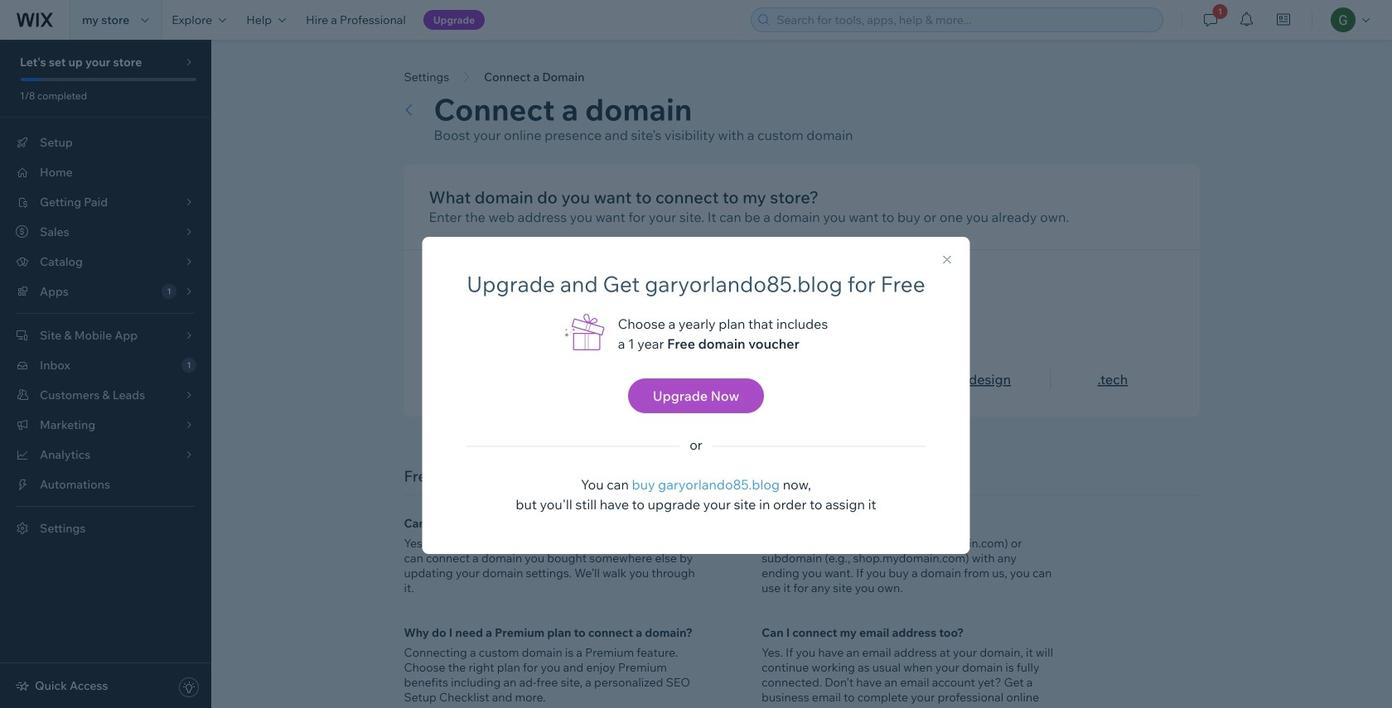 Task type: vqa. For each thing, say whether or not it's contained in the screenshot.
middle category icon
no



Task type: locate. For each thing, give the bounding box(es) containing it.
Search for tools, apps, help & more... field
[[772, 8, 1158, 31]]



Task type: describe. For each thing, give the bounding box(es) containing it.
sidebar element
[[0, 40, 211, 708]]

e.g. mystunningwebsite.com field
[[457, 281, 841, 314]]



